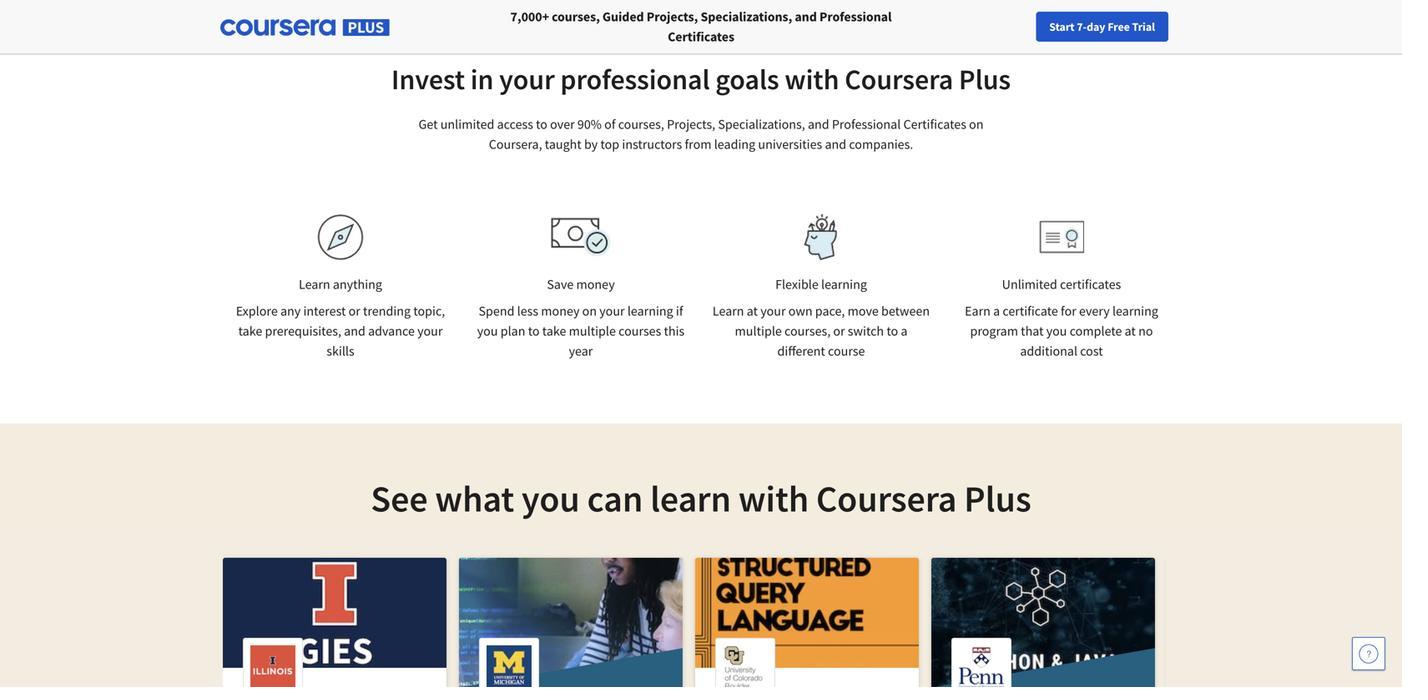 Task type: vqa. For each thing, say whether or not it's contained in the screenshot.


Task type: describe. For each thing, give the bounding box(es) containing it.
learn
[[650, 476, 731, 522]]

new
[[1095, 19, 1117, 34]]

universities
[[758, 136, 823, 153]]

7-
[[1077, 19, 1087, 34]]

at inside earn a certificate for every learning program that you complete at no additional cost
[[1125, 323, 1136, 340]]

learn for learn anything
[[299, 276, 330, 293]]

and inside 7,000+ courses, guided projects, specializations, and professional certificates
[[795, 8, 817, 25]]

of
[[605, 116, 616, 133]]

coursera for see what you can learn with coursera plus
[[816, 476, 957, 522]]

to inside learn at your own pace, move between multiple courses, or switch to a different course
[[887, 323, 898, 340]]

with for goals
[[785, 61, 839, 97]]

earn a certificate for every learning program that you complete at no additional cost
[[965, 303, 1159, 360]]

coursera for invest in your professional goals with coursera plus
[[845, 61, 954, 97]]

find your new career
[[1047, 19, 1151, 34]]

every
[[1079, 303, 1110, 320]]

certificates
[[1060, 276, 1121, 293]]

that
[[1021, 323, 1044, 340]]

courses, inside 7,000+ courses, guided projects, specializations, and professional certificates
[[552, 8, 600, 25]]

prerequisites,
[[265, 323, 341, 340]]

a inside learn at your own pace, move between multiple courses, or switch to a different course
[[901, 323, 908, 340]]

your inside explore any interest or trending topic, take prerequisites, and advance your skills
[[417, 323, 443, 340]]

pace,
[[815, 303, 845, 320]]

courses, inside get unlimited access to over 90% of courses, projects, specializations, and professional certificates on coursera, taught by top instructors from leading universities and companies.
[[618, 116, 664, 133]]

or inside explore any interest or trending topic, take prerequisites, and advance your skills
[[349, 303, 360, 320]]

1 horizontal spatial you
[[522, 476, 580, 522]]

multiple inside the spend less money on your learning if you plan to take multiple courses this year
[[569, 323, 616, 340]]

python for everybody. university of michigan. specialization (5 courses) element
[[459, 559, 683, 688]]

over
[[550, 116, 575, 133]]

explore any interest or trending topic, take prerequisites, and advance your skills
[[236, 303, 445, 360]]

plan
[[501, 323, 526, 340]]

start 7-day free trial button
[[1036, 12, 1169, 42]]

courses
[[619, 323, 661, 340]]

your inside learn at your own pace, move between multiple courses, or switch to a different course
[[761, 303, 786, 320]]

learn for learn at your own pace, move between multiple courses, or switch to a different course
[[713, 303, 744, 320]]

professional inside 7,000+ courses, guided projects, specializations, and professional certificates
[[820, 8, 892, 25]]

can
[[587, 476, 643, 522]]

invest in your professional goals with coursera plus
[[391, 61, 1011, 97]]

see
[[371, 476, 428, 522]]

certificate
[[1003, 303, 1058, 320]]

unlimited certificates
[[1002, 276, 1121, 293]]

7,000+
[[511, 8, 549, 25]]

coursera,
[[489, 136, 542, 153]]

different
[[778, 343, 826, 360]]

professional inside get unlimited access to over 90% of courses, projects, specializations, and professional certificates on coursera, taught by top instructors from leading universities and companies.
[[832, 116, 901, 133]]

explore
[[236, 303, 278, 320]]

this
[[664, 323, 685, 340]]

access
[[497, 116, 533, 133]]

help center image
[[1359, 645, 1379, 665]]

certificates inside get unlimited access to over 90% of courses, projects, specializations, and professional certificates on coursera, taught by top instructors from leading universities and companies.
[[904, 116, 967, 133]]

complete
[[1070, 323, 1122, 340]]

coursera plus image
[[220, 19, 390, 36]]

learning for spend less money on your learning if you plan to take multiple courses this year
[[628, 303, 673, 320]]

find your new career link
[[1038, 17, 1160, 38]]

specializations, inside 7,000+ courses, guided projects, specializations, and professional certificates
[[701, 8, 792, 25]]

on inside get unlimited access to over 90% of courses, projects, specializations, and professional certificates on coursera, taught by top instructors from leading universities and companies.
[[969, 116, 984, 133]]

on inside the spend less money on your learning if you plan to take multiple courses this year
[[582, 303, 597, 320]]

move
[[848, 303, 879, 320]]

taught
[[545, 136, 582, 153]]

7,000+ courses, guided projects, specializations, and professional certificates
[[511, 8, 892, 45]]

introduction to programming with python and java. university of pennsylvania. specialization (4 courses) element
[[932, 559, 1155, 688]]

to inside the spend less money on your learning if you plan to take multiple courses this year
[[528, 323, 540, 340]]

interest
[[303, 303, 346, 320]]

professional
[[560, 61, 710, 97]]

money inside the spend less money on your learning if you plan to take multiple courses this year
[[541, 303, 580, 320]]

find
[[1047, 19, 1068, 34]]

see what you can learn with coursera plus
[[371, 476, 1032, 522]]

plus for see what you can learn with coursera plus
[[964, 476, 1032, 522]]

course
[[828, 343, 865, 360]]

unlimited
[[441, 116, 495, 133]]

own
[[789, 303, 813, 320]]

skills
[[327, 343, 355, 360]]

from
[[685, 136, 712, 153]]

spend less money on your learning if you plan to take multiple courses this year
[[477, 303, 685, 360]]

invest
[[391, 61, 465, 97]]

projects, inside 7,000+ courses, guided projects, specializations, and professional certificates
[[647, 8, 698, 25]]

save money image
[[551, 218, 611, 257]]

leading teams: developing as a leader. university of illinois at urbana-champaign. course element
[[223, 559, 447, 688]]

year
[[569, 343, 593, 360]]

get unlimited access to over 90% of courses, projects, specializations, and professional certificates on coursera, taught by top instructors from leading universities and companies.
[[419, 116, 984, 153]]

take inside explore any interest or trending topic, take prerequisites, and advance your skills
[[238, 323, 262, 340]]

what
[[435, 476, 514, 522]]

companies.
[[849, 136, 914, 153]]

instructors
[[622, 136, 682, 153]]

less
[[517, 303, 539, 320]]

start 7-day free trial
[[1050, 19, 1155, 34]]

goals
[[716, 61, 779, 97]]

learn at your own pace, move between multiple courses, or switch to a different course
[[713, 303, 930, 360]]

top
[[601, 136, 620, 153]]

advance
[[368, 323, 415, 340]]

your inside the spend less money on your learning if you plan to take multiple courses this year
[[600, 303, 625, 320]]



Task type: locate. For each thing, give the bounding box(es) containing it.
0 vertical spatial courses,
[[552, 8, 600, 25]]

0 vertical spatial with
[[785, 61, 839, 97]]

unlimited
[[1002, 276, 1058, 293]]

or down 'anything'
[[349, 303, 360, 320]]

your inside find your new career link
[[1070, 19, 1093, 34]]

1 vertical spatial certificates
[[904, 116, 967, 133]]

learning for earn a certificate for every learning program that you complete at no additional cost
[[1113, 303, 1159, 320]]

1 vertical spatial or
[[834, 323, 845, 340]]

trending
[[363, 303, 411, 320]]

with right goals
[[785, 61, 839, 97]]

learning up no
[[1113, 303, 1159, 320]]

2 horizontal spatial learning
[[1113, 303, 1159, 320]]

0 horizontal spatial you
[[477, 323, 498, 340]]

you up additional
[[1047, 323, 1067, 340]]

or inside learn at your own pace, move between multiple courses, or switch to a different course
[[834, 323, 845, 340]]

topic,
[[414, 303, 445, 320]]

2 horizontal spatial you
[[1047, 323, 1067, 340]]

0 vertical spatial projects,
[[647, 8, 698, 25]]

to left over
[[536, 116, 548, 133]]

multiple
[[569, 323, 616, 340], [735, 323, 782, 340]]

learn anything
[[299, 276, 382, 293]]

save
[[547, 276, 574, 293]]

1 take from the left
[[238, 323, 262, 340]]

1 horizontal spatial multiple
[[735, 323, 782, 340]]

money right save
[[576, 276, 615, 293]]

start
[[1050, 19, 1075, 34]]

learn anything image
[[318, 215, 364, 260]]

by
[[584, 136, 598, 153]]

1 vertical spatial courses,
[[618, 116, 664, 133]]

take right "plan"
[[542, 323, 566, 340]]

career
[[1119, 19, 1151, 34]]

learning up courses
[[628, 303, 673, 320]]

you inside earn a certificate for every learning program that you complete at no additional cost
[[1047, 323, 1067, 340]]

1 vertical spatial projects,
[[667, 116, 716, 133]]

1 horizontal spatial on
[[969, 116, 984, 133]]

learn inside learn at your own pace, move between multiple courses, or switch to a different course
[[713, 303, 744, 320]]

unlimited certificates image
[[1040, 221, 1084, 254]]

any
[[280, 303, 301, 320]]

or
[[349, 303, 360, 320], [834, 323, 845, 340]]

1 multiple from the left
[[569, 323, 616, 340]]

1 horizontal spatial a
[[994, 303, 1000, 320]]

projects, right guided
[[647, 8, 698, 25]]

90%
[[578, 116, 602, 133]]

cost
[[1080, 343, 1103, 360]]

1 vertical spatial on
[[582, 303, 597, 320]]

in
[[471, 61, 494, 97]]

2 multiple from the left
[[735, 323, 782, 340]]

0 horizontal spatial at
[[747, 303, 758, 320]]

1 horizontal spatial learning
[[822, 276, 867, 293]]

guided
[[603, 8, 644, 25]]

courses, inside learn at your own pace, move between multiple courses, or switch to a different course
[[785, 323, 831, 340]]

take down the explore
[[238, 323, 262, 340]]

learning
[[822, 276, 867, 293], [628, 303, 673, 320], [1113, 303, 1159, 320]]

anything
[[333, 276, 382, 293]]

money down save
[[541, 303, 580, 320]]

1 horizontal spatial take
[[542, 323, 566, 340]]

you
[[477, 323, 498, 340], [1047, 323, 1067, 340], [522, 476, 580, 522]]

1 horizontal spatial learn
[[713, 303, 744, 320]]

projects, up from at top
[[667, 116, 716, 133]]

earn
[[965, 303, 991, 320]]

take inside the spend less money on your learning if you plan to take multiple courses this year
[[542, 323, 566, 340]]

0 vertical spatial at
[[747, 303, 758, 320]]

0 vertical spatial learn
[[299, 276, 330, 293]]

get
[[419, 116, 438, 133]]

at left no
[[1125, 323, 1136, 340]]

take
[[238, 323, 262, 340], [542, 323, 566, 340]]

to right "plan"
[[528, 323, 540, 340]]

specializations, inside get unlimited access to over 90% of courses, projects, specializations, and professional certificates on coursera, taught by top instructors from leading universities and companies.
[[718, 116, 805, 133]]

learn
[[299, 276, 330, 293], [713, 303, 744, 320]]

0 horizontal spatial or
[[349, 303, 360, 320]]

to
[[536, 116, 548, 133], [528, 323, 540, 340], [887, 323, 898, 340]]

a inside earn a certificate for every learning program that you complete at no additional cost
[[994, 303, 1000, 320]]

flexible learning
[[776, 276, 867, 293]]

multiple inside learn at your own pace, move between multiple courses, or switch to a different course
[[735, 323, 782, 340]]

learning inside the spend less money on your learning if you plan to take multiple courses this year
[[628, 303, 673, 320]]

certificates
[[668, 28, 735, 45], [904, 116, 967, 133]]

specializations,
[[701, 8, 792, 25], [718, 116, 805, 133]]

learn up interest
[[299, 276, 330, 293]]

0 vertical spatial or
[[349, 303, 360, 320]]

learning up pace,
[[822, 276, 867, 293]]

with right learn
[[739, 476, 809, 522]]

courses, right 7,000+
[[552, 8, 600, 25]]

None search field
[[230, 10, 630, 44]]

specializations, up leading
[[718, 116, 805, 133]]

0 vertical spatial specializations,
[[701, 8, 792, 25]]

program
[[970, 323, 1018, 340]]

additional
[[1020, 343, 1078, 360]]

0 vertical spatial a
[[994, 303, 1000, 320]]

certificates up companies.
[[904, 116, 967, 133]]

you left can
[[522, 476, 580, 522]]

1 vertical spatial money
[[541, 303, 580, 320]]

0 horizontal spatial take
[[238, 323, 262, 340]]

between
[[882, 303, 930, 320]]

multiple up different
[[735, 323, 782, 340]]

0 horizontal spatial learn
[[299, 276, 330, 293]]

2 vertical spatial courses,
[[785, 323, 831, 340]]

0 horizontal spatial multiple
[[569, 323, 616, 340]]

0 horizontal spatial learning
[[628, 303, 673, 320]]

0 vertical spatial coursera
[[845, 61, 954, 97]]

certificates up "invest in your professional goals with coursera plus"
[[668, 28, 735, 45]]

courses, up different
[[785, 323, 831, 340]]

1 vertical spatial learn
[[713, 303, 744, 320]]

trial
[[1132, 19, 1155, 34]]

plus
[[959, 61, 1011, 97], [964, 476, 1032, 522]]

1 vertical spatial plus
[[964, 476, 1032, 522]]

flexible
[[776, 276, 819, 293]]

to inside get unlimited access to over 90% of courses, projects, specializations, and professional certificates on coursera, taught by top instructors from leading universities and companies.
[[536, 116, 548, 133]]

the structured query language (sql). university of colorado boulder. course element
[[695, 559, 919, 688]]

to down the "between"
[[887, 323, 898, 340]]

coursera
[[845, 61, 954, 97], [816, 476, 957, 522]]

at inside learn at your own pace, move between multiple courses, or switch to a different course
[[747, 303, 758, 320]]

learning inside earn a certificate for every learning program that you complete at no additional cost
[[1113, 303, 1159, 320]]

at left own
[[747, 303, 758, 320]]

and inside explore any interest or trending topic, take prerequisites, and advance your skills
[[344, 323, 366, 340]]

professional
[[820, 8, 892, 25], [832, 116, 901, 133]]

plus for invest in your professional goals with coursera plus
[[959, 61, 1011, 97]]

save money
[[547, 276, 615, 293]]

on
[[969, 116, 984, 133], [582, 303, 597, 320]]

1 vertical spatial at
[[1125, 323, 1136, 340]]

0 vertical spatial on
[[969, 116, 984, 133]]

switch
[[848, 323, 884, 340]]

1 vertical spatial with
[[739, 476, 809, 522]]

at
[[747, 303, 758, 320], [1125, 323, 1136, 340]]

0 horizontal spatial courses,
[[552, 8, 600, 25]]

1 horizontal spatial courses,
[[618, 116, 664, 133]]

courses, up instructors
[[618, 116, 664, 133]]

flexible learning image
[[793, 215, 850, 260]]

certificates inside 7,000+ courses, guided projects, specializations, and professional certificates
[[668, 28, 735, 45]]

2 take from the left
[[542, 323, 566, 340]]

with
[[785, 61, 839, 97], [739, 476, 809, 522]]

0 horizontal spatial certificates
[[668, 28, 735, 45]]

spend
[[479, 303, 515, 320]]

0 horizontal spatial a
[[901, 323, 908, 340]]

2 horizontal spatial courses,
[[785, 323, 831, 340]]

1 horizontal spatial certificates
[[904, 116, 967, 133]]

specializations, up goals
[[701, 8, 792, 25]]

0 vertical spatial plus
[[959, 61, 1011, 97]]

1 vertical spatial a
[[901, 323, 908, 340]]

no
[[1139, 323, 1153, 340]]

1 horizontal spatial at
[[1125, 323, 1136, 340]]

0 vertical spatial professional
[[820, 8, 892, 25]]

a down the "between"
[[901, 323, 908, 340]]

0 vertical spatial money
[[576, 276, 615, 293]]

1 vertical spatial specializations,
[[718, 116, 805, 133]]

with for learn
[[739, 476, 809, 522]]

and
[[795, 8, 817, 25], [808, 116, 830, 133], [825, 136, 847, 153], [344, 323, 366, 340]]

you inside the spend less money on your learning if you plan to take multiple courses this year
[[477, 323, 498, 340]]

a right earn
[[994, 303, 1000, 320]]

if
[[676, 303, 683, 320]]

projects, inside get unlimited access to over 90% of courses, projects, specializations, and professional certificates on coursera, taught by top instructors from leading universities and companies.
[[667, 116, 716, 133]]

0 horizontal spatial on
[[582, 303, 597, 320]]

learn right if
[[713, 303, 744, 320]]

projects,
[[647, 8, 698, 25], [667, 116, 716, 133]]

day
[[1087, 19, 1106, 34]]

free
[[1108, 19, 1130, 34]]

courses,
[[552, 8, 600, 25], [618, 116, 664, 133], [785, 323, 831, 340]]

money
[[576, 276, 615, 293], [541, 303, 580, 320]]

a
[[994, 303, 1000, 320], [901, 323, 908, 340]]

or up course
[[834, 323, 845, 340]]

leading
[[714, 136, 756, 153]]

1 horizontal spatial or
[[834, 323, 845, 340]]

1 vertical spatial professional
[[832, 116, 901, 133]]

your
[[1070, 19, 1093, 34], [499, 61, 555, 97], [600, 303, 625, 320], [761, 303, 786, 320], [417, 323, 443, 340]]

0 vertical spatial certificates
[[668, 28, 735, 45]]

for
[[1061, 303, 1077, 320]]

you down the spend
[[477, 323, 498, 340]]

1 vertical spatial coursera
[[816, 476, 957, 522]]

multiple up year
[[569, 323, 616, 340]]



